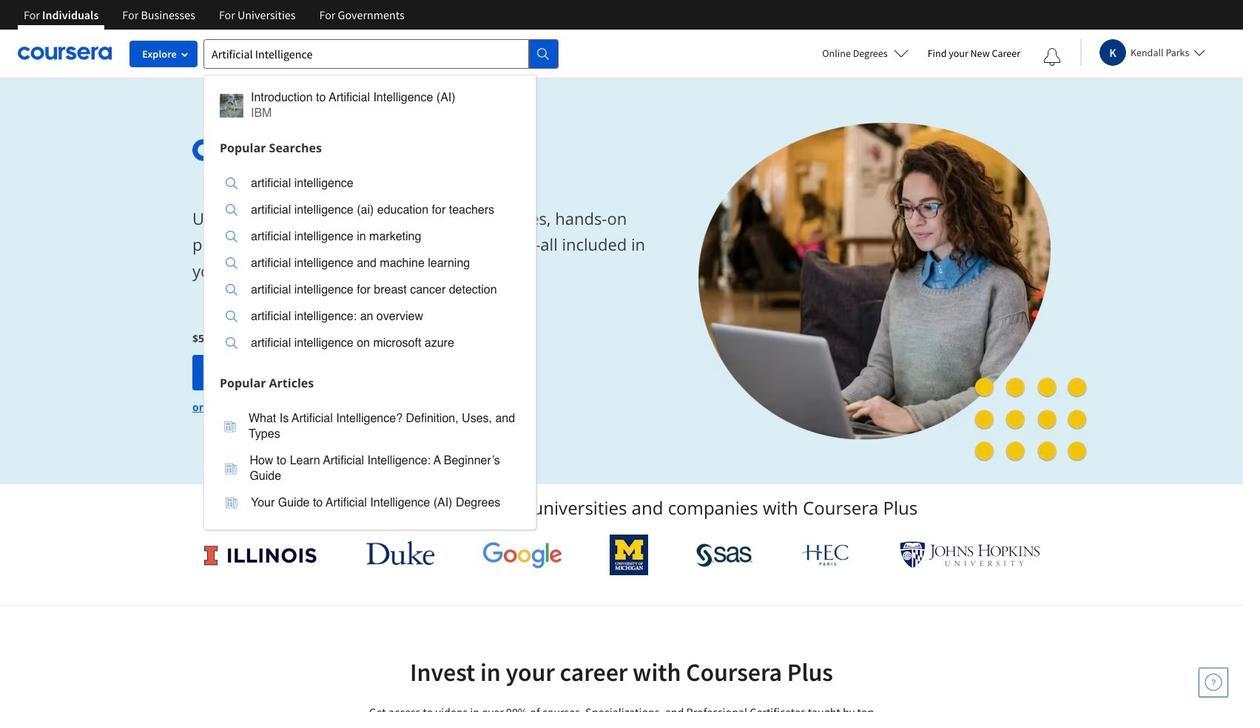 Task type: describe. For each thing, give the bounding box(es) containing it.
coursera plus image
[[192, 139, 418, 161]]

google image
[[482, 542, 562, 569]]

hec paris image
[[801, 540, 852, 571]]

university of illinois at urbana-champaign image
[[203, 544, 318, 567]]

duke university image
[[366, 542, 435, 566]]



Task type: locate. For each thing, give the bounding box(es) containing it.
0 vertical spatial list box
[[204, 161, 536, 370]]

What do you want to learn? text field
[[204, 39, 529, 68]]

banner navigation
[[12, 0, 417, 30]]

suggestion image image
[[220, 94, 244, 117], [226, 178, 238, 190], [226, 204, 238, 216], [226, 231, 238, 243], [226, 258, 238, 269], [226, 284, 238, 296], [226, 311, 238, 323], [226, 338, 238, 349], [225, 421, 237, 433], [225, 463, 237, 475], [226, 498, 238, 509]]

autocomplete results list box
[[204, 74, 537, 530]]

1 list box from the top
[[204, 161, 536, 370]]

university of michigan image
[[610, 535, 649, 576]]

None search field
[[204, 39, 559, 530]]

1 vertical spatial list box
[[204, 396, 536, 530]]

johns hopkins university image
[[900, 542, 1041, 569]]

sas image
[[697, 544, 753, 567]]

2 list box from the top
[[204, 396, 536, 530]]

help center image
[[1205, 674, 1223, 692]]

list box
[[204, 161, 536, 370], [204, 396, 536, 530]]

coursera image
[[18, 42, 112, 65]]



Task type: vqa. For each thing, say whether or not it's contained in the screenshot.
2nd list box from the top
yes



